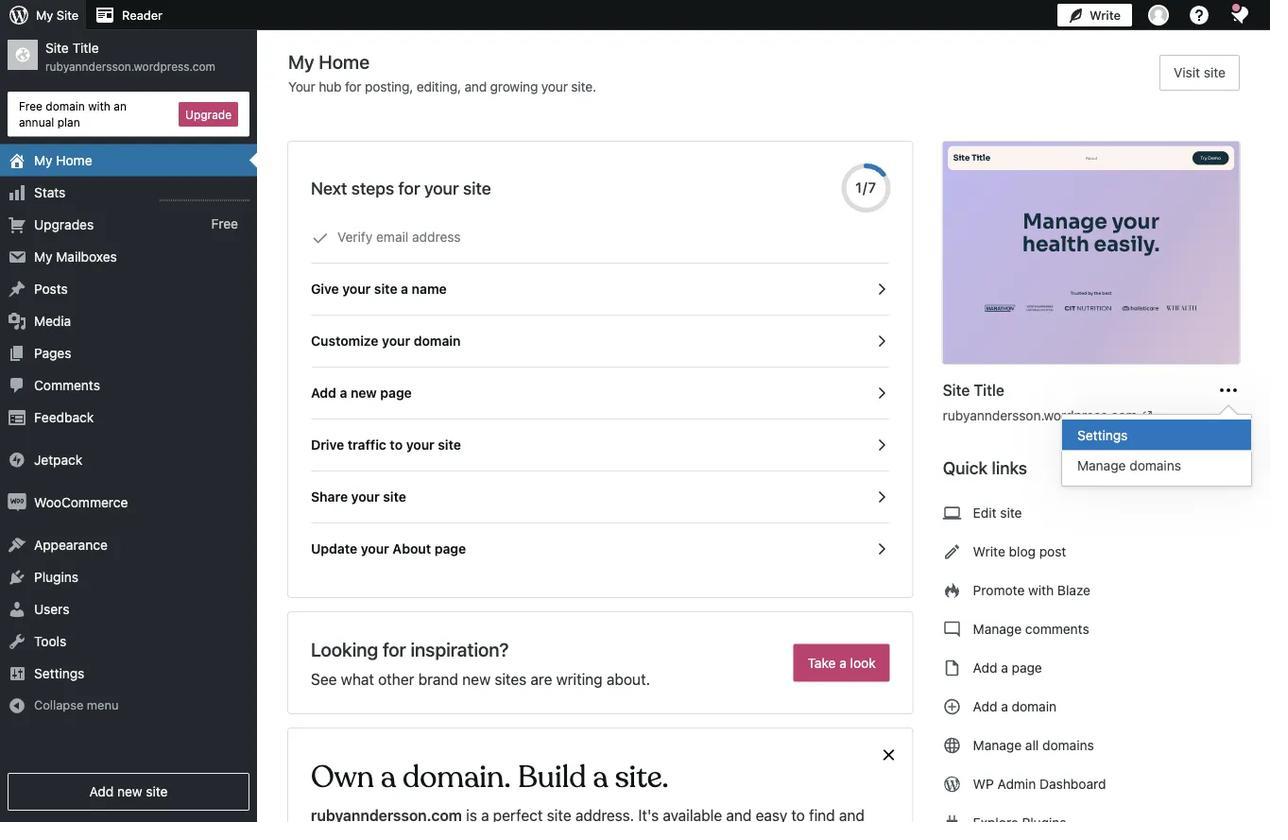 Task type: locate. For each thing, give the bounding box(es) containing it.
my home
[[288, 50, 370, 72]]

1 vertical spatial settings
[[34, 666, 85, 681]]

site
[[1205, 65, 1226, 80], [463, 178, 491, 198], [374, 281, 398, 297], [438, 437, 461, 453], [383, 489, 407, 505], [1001, 505, 1023, 521], [146, 784, 168, 800]]

0 vertical spatial settings link
[[1063, 420, 1252, 451]]

add right insert_drive_file icon
[[974, 661, 998, 676]]

2 vertical spatial for
[[383, 638, 406, 661]]

quick links
[[943, 458, 1028, 478]]

1 horizontal spatial title
[[974, 382, 1005, 400]]

manage left all
[[974, 738, 1022, 754]]

0 horizontal spatial settings link
[[0, 658, 257, 690]]

2 vertical spatial manage
[[974, 738, 1022, 754]]

1 vertical spatial with
[[1029, 583, 1055, 599]]

add down add a page
[[974, 699, 998, 715]]

1 horizontal spatial settings link
[[1063, 420, 1252, 451]]

img image left jetpack in the bottom of the page
[[8, 451, 26, 470]]

domain.
[[403, 759, 511, 797]]

build
[[518, 759, 587, 797]]

for right steps
[[399, 178, 420, 198]]

feedback
[[34, 410, 94, 425]]

your
[[425, 178, 459, 198], [343, 281, 371, 297], [382, 333, 411, 349], [406, 437, 435, 453], [351, 489, 380, 505], [361, 541, 389, 557]]

about.
[[607, 671, 651, 689]]

settings
[[1078, 427, 1128, 443], [34, 666, 85, 681]]

for up the other
[[383, 638, 406, 661]]

add for add new site
[[89, 784, 114, 800]]

your right customize at the top
[[382, 333, 411, 349]]

your for update your about page
[[361, 541, 389, 557]]

2 vertical spatial site
[[943, 382, 971, 400]]

a right own at the left bottom
[[381, 759, 396, 797]]

upgrade
[[185, 108, 232, 121]]

sites
[[495, 671, 527, 689]]

1 horizontal spatial free
[[211, 217, 238, 232]]

a down add a page
[[1002, 699, 1009, 715]]

for inside my home your hub for posting, editing, and growing your site.
[[345, 79, 362, 95]]

0 horizontal spatial domains
[[1043, 738, 1095, 754]]

write inside write link
[[1090, 8, 1122, 22]]

0 horizontal spatial domain
[[46, 99, 85, 113]]

other
[[378, 671, 415, 689]]

domain up annual plan
[[46, 99, 85, 113]]

1 horizontal spatial new
[[351, 385, 377, 401]]

0 horizontal spatial title
[[72, 40, 99, 56]]

page up to at the bottom of the page
[[380, 385, 412, 401]]

2 img image from the top
[[8, 493, 26, 512]]

manage up the edit site link
[[1078, 458, 1127, 474]]

1 img image from the top
[[8, 451, 26, 470]]

domain inside 'customize your domain' link
[[414, 333, 461, 349]]

write left blog
[[974, 544, 1006, 560]]

menu
[[1063, 415, 1252, 486]]

customize
[[311, 333, 379, 349]]

add inside "launchpad checklist" element
[[311, 385, 337, 401]]

task enabled image inside give your site a name link
[[873, 281, 890, 298]]

wp admin dashboard
[[974, 777, 1107, 792]]

rubyanndersson.wordpress.com
[[45, 60, 216, 73], [943, 408, 1138, 423]]

your right steps
[[425, 178, 459, 198]]

take a look
[[808, 655, 876, 671]]

site left reader link
[[57, 8, 79, 22]]

page
[[380, 385, 412, 401], [435, 541, 466, 557], [1012, 661, 1043, 676]]

1 vertical spatial free
[[211, 217, 238, 232]]

a left name
[[401, 281, 409, 297]]

title up rubyanndersson.wordpress.com link
[[974, 382, 1005, 400]]

title inside own a domain. build a site. main content
[[974, 382, 1005, 400]]

appearance
[[34, 537, 108, 553]]

my
[[36, 8, 53, 22], [34, 152, 53, 168], [34, 249, 53, 264]]

domain inside free domain with an annual plan
[[46, 99, 85, 113]]

0 vertical spatial manage
[[1078, 458, 1127, 474]]

img image left woocommerce
[[8, 493, 26, 512]]

1 vertical spatial manage
[[974, 622, 1022, 637]]

blog
[[1010, 544, 1036, 560]]

menu containing settings
[[1063, 415, 1252, 486]]

new up traffic
[[351, 385, 377, 401]]

all
[[1026, 738, 1040, 754]]

1 vertical spatial title
[[974, 382, 1005, 400]]

plugins link
[[0, 561, 257, 593]]

1 vertical spatial new
[[463, 671, 491, 689]]

4 task enabled image from the top
[[873, 437, 890, 454]]

a down customize at the top
[[340, 385, 347, 401]]

my site link
[[0, 0, 86, 30]]

0 vertical spatial domains
[[1130, 458, 1182, 474]]

reader link
[[86, 0, 170, 30]]

stats link
[[0, 176, 257, 209]]

free down highest hourly views 0 image
[[211, 217, 238, 232]]

0 vertical spatial new
[[351, 385, 377, 401]]

site inside site title rubyanndersson.wordpress.com
[[45, 40, 69, 56]]

mode_comment image
[[943, 618, 962, 641]]

1 vertical spatial my
[[34, 152, 53, 168]]

settings up manage domains
[[1078, 427, 1128, 443]]

1 vertical spatial site
[[45, 40, 69, 56]]

your left about
[[361, 541, 389, 557]]

pages link
[[0, 337, 257, 369]]

1 horizontal spatial domain
[[414, 333, 461, 349]]

title down my site
[[72, 40, 99, 56]]

manage inside menu
[[1078, 458, 1127, 474]]

my left 'home'
[[34, 152, 53, 168]]

2 horizontal spatial domain
[[1012, 699, 1057, 715]]

2 vertical spatial my
[[34, 249, 53, 264]]

0 horizontal spatial free
[[19, 99, 43, 113]]

add a page link
[[943, 650, 1256, 687]]

3 task enabled image from the top
[[873, 385, 890, 402]]

5 task enabled image from the top
[[873, 489, 890, 506]]

mailboxes
[[56, 249, 117, 264]]

tooltip
[[1052, 405, 1253, 487]]

manage
[[1078, 458, 1127, 474], [974, 622, 1022, 637], [974, 738, 1022, 754]]

2 vertical spatial domain
[[1012, 699, 1057, 715]]

tools
[[34, 634, 66, 649]]

free for free domain with an annual plan
[[19, 99, 43, 113]]

progress bar containing 1
[[842, 164, 891, 213]]

share your site button
[[311, 472, 890, 524]]

add up drive
[[311, 385, 337, 401]]

site inside "link"
[[438, 437, 461, 453]]

domains
[[1130, 458, 1182, 474], [1043, 738, 1095, 754]]

task enabled image
[[873, 541, 890, 558]]

new down collapse menu link
[[117, 784, 142, 800]]

write inside write blog post link
[[974, 544, 1006, 560]]

write left my profile icon
[[1090, 8, 1122, 22]]

manage down promote
[[974, 622, 1022, 637]]

progress bar inside own a domain. build a site. main content
[[842, 164, 891, 213]]

task enabled image inside share your site button
[[873, 489, 890, 506]]

0 horizontal spatial page
[[380, 385, 412, 401]]

title for site title rubyanndersson.wordpress.com
[[72, 40, 99, 56]]

1 horizontal spatial settings
[[1078, 427, 1128, 443]]

my home
[[34, 152, 92, 168]]

media link
[[0, 305, 257, 337]]

what
[[341, 671, 374, 689]]

0 vertical spatial settings
[[1078, 427, 1128, 443]]

1 horizontal spatial rubyanndersson.wordpress.com
[[943, 408, 1138, 423]]

my mailboxes
[[34, 249, 117, 264]]

domains right all
[[1043, 738, 1095, 754]]

title
[[72, 40, 99, 56], [974, 382, 1005, 400]]

2 task enabled image from the top
[[873, 333, 890, 350]]

pages
[[34, 345, 71, 361]]

site inside main content
[[943, 382, 971, 400]]

for right hub
[[345, 79, 362, 95]]

1 horizontal spatial with
[[1029, 583, 1055, 599]]

update your about page
[[311, 541, 466, 557]]

free up annual plan
[[19, 99, 43, 113]]

0 vertical spatial page
[[380, 385, 412, 401]]

1 horizontal spatial write
[[1090, 8, 1122, 22]]

a up add a domain
[[1002, 661, 1009, 676]]

rubyanndersson.wordpress.com up the an
[[45, 60, 216, 73]]

site for site title rubyanndersson.wordpress.com
[[45, 40, 69, 56]]

task enabled image inside add a new page link
[[873, 385, 890, 402]]

manage for manage domains
[[1078, 458, 1127, 474]]

img image
[[8, 451, 26, 470], [8, 493, 26, 512]]

0 horizontal spatial settings
[[34, 666, 85, 681]]

your right to at the bottom of the page
[[406, 437, 435, 453]]

a
[[401, 281, 409, 297], [340, 385, 347, 401], [840, 655, 847, 671], [1002, 661, 1009, 676], [1002, 699, 1009, 715], [381, 759, 396, 797], [593, 759, 608, 797]]

0 horizontal spatial with
[[88, 99, 111, 113]]

page right about
[[435, 541, 466, 557]]

page down manage comments
[[1012, 661, 1043, 676]]

your right 'give'
[[343, 281, 371, 297]]

rubyanndersson.wordpress.com up links
[[943, 408, 1138, 423]]

my site
[[36, 8, 79, 22]]

0 vertical spatial with
[[88, 99, 111, 113]]

task enabled image for a
[[873, 281, 890, 298]]

new left sites
[[463, 671, 491, 689]]

are
[[531, 671, 553, 689]]

1 vertical spatial img image
[[8, 493, 26, 512]]

task enabled image inside drive traffic to your site "link"
[[873, 437, 890, 454]]

1 task enabled image from the top
[[873, 281, 890, 298]]

wp admin dashboard link
[[943, 766, 1256, 804]]

1 vertical spatial page
[[435, 541, 466, 557]]

title inside site title rubyanndersson.wordpress.com
[[72, 40, 99, 56]]

1 vertical spatial domains
[[1043, 738, 1095, 754]]

0 horizontal spatial write
[[974, 544, 1006, 560]]

tools link
[[0, 626, 257, 658]]

domain inside add a domain link
[[1012, 699, 1057, 715]]

a for take a look
[[840, 655, 847, 671]]

1 vertical spatial write
[[974, 544, 1006, 560]]

new
[[351, 385, 377, 401], [463, 671, 491, 689], [117, 784, 142, 800]]

add new site link
[[8, 774, 250, 811]]

your right share
[[351, 489, 380, 505]]

visit
[[1174, 65, 1201, 80]]

0 horizontal spatial rubyanndersson.wordpress.com
[[45, 60, 216, 73]]

0 vertical spatial domain
[[46, 99, 85, 113]]

1
[[856, 179, 863, 196]]

manage domains
[[1078, 458, 1182, 474]]

img image inside woocommerce link
[[8, 493, 26, 512]]

see what other brand new sites are writing about.
[[311, 671, 651, 689]]

1 vertical spatial domain
[[414, 333, 461, 349]]

domain for customize your domain
[[414, 333, 461, 349]]

domain up "manage all domains"
[[1012, 699, 1057, 715]]

2 horizontal spatial page
[[1012, 661, 1043, 676]]

manage domains link
[[1063, 451, 1252, 481]]

settings link up manage domains
[[1063, 420, 1252, 451]]

my left reader link
[[36, 8, 53, 22]]

laptop image
[[943, 502, 962, 525]]

site up quick
[[943, 382, 971, 400]]

add
[[311, 385, 337, 401], [974, 661, 998, 676], [974, 699, 998, 715], [89, 784, 114, 800]]

site down my site
[[45, 40, 69, 56]]

free inside free domain with an annual plan
[[19, 99, 43, 113]]

domains inside menu
[[1130, 458, 1182, 474]]

0 vertical spatial write
[[1090, 8, 1122, 22]]

0 vertical spatial title
[[72, 40, 99, 56]]

inspiration?
[[411, 638, 509, 661]]

comments link
[[0, 369, 257, 401]]

2 vertical spatial page
[[1012, 661, 1043, 676]]

0 vertical spatial for
[[345, 79, 362, 95]]

1 horizontal spatial domains
[[1130, 458, 1182, 474]]

settings link inside 'tooltip'
[[1063, 420, 1252, 451]]

for
[[345, 79, 362, 95], [399, 178, 420, 198], [383, 638, 406, 661]]

with left the an
[[88, 99, 111, 113]]

1 vertical spatial rubyanndersson.wordpress.com
[[943, 408, 1138, 423]]

your for customize your domain
[[382, 333, 411, 349]]

collapse
[[34, 698, 83, 712]]

2 vertical spatial new
[[117, 784, 142, 800]]

domains up the edit site link
[[1130, 458, 1182, 474]]

my up posts
[[34, 249, 53, 264]]

2 horizontal spatial new
[[463, 671, 491, 689]]

with left blaze
[[1029, 583, 1055, 599]]

posts
[[34, 281, 68, 297]]

task enabled image inside 'customize your domain' link
[[873, 333, 890, 350]]

title for site title
[[974, 382, 1005, 400]]

task enabled image
[[873, 281, 890, 298], [873, 333, 890, 350], [873, 385, 890, 402], [873, 437, 890, 454], [873, 489, 890, 506]]

1 horizontal spatial page
[[435, 541, 466, 557]]

update your about page link
[[311, 524, 890, 575]]

settings up collapse
[[34, 666, 85, 681]]

add down menu
[[89, 784, 114, 800]]

insert_drive_file image
[[943, 657, 962, 680]]

growing
[[490, 79, 538, 95]]

img image inside jetpack link
[[8, 451, 26, 470]]

a left look
[[840, 655, 847, 671]]

0 vertical spatial my
[[36, 8, 53, 22]]

my for my mailboxes
[[34, 249, 53, 264]]

menu inside 'tooltip'
[[1063, 415, 1252, 486]]

settings link up menu
[[0, 658, 257, 690]]

drive traffic to your site link
[[311, 420, 890, 472]]

progress bar
[[842, 164, 891, 213]]

your inside button
[[351, 489, 380, 505]]

0 vertical spatial img image
[[8, 451, 26, 470]]

with
[[88, 99, 111, 113], [1029, 583, 1055, 599]]

own a domain. build a site. main content
[[288, 49, 1256, 823]]

domain down name
[[414, 333, 461, 349]]

0 horizontal spatial new
[[117, 784, 142, 800]]

own a domain. build a site.
[[311, 759, 669, 797]]

0 vertical spatial free
[[19, 99, 43, 113]]



Task type: vqa. For each thing, say whether or not it's contained in the screenshot.
StartAce
no



Task type: describe. For each thing, give the bounding box(es) containing it.
a for add a page
[[1002, 661, 1009, 676]]

write for write blog post
[[974, 544, 1006, 560]]

with inside free domain with an annual plan
[[88, 99, 111, 113]]

add for add a new page
[[311, 385, 337, 401]]

visit site
[[1174, 65, 1226, 80]]

rubyanndersson.wordpress.com inside rubyanndersson.wordpress.com link
[[943, 408, 1138, 423]]

write for write
[[1090, 8, 1122, 22]]

rubyanndersson.wordpress.com link
[[943, 406, 1155, 426]]

site title
[[943, 382, 1005, 400]]

img image for woocommerce
[[8, 493, 26, 512]]

add a new page
[[311, 385, 412, 401]]

a for add a new page
[[340, 385, 347, 401]]

dismiss domain name promotion image
[[881, 744, 898, 767]]

task enabled image for your
[[873, 437, 890, 454]]

give your site a name
[[311, 281, 447, 297]]

help image
[[1189, 4, 1211, 26]]

stats
[[34, 184, 65, 200]]

a left site.
[[593, 759, 608, 797]]

site title rubyanndersson.wordpress.com
[[45, 40, 216, 73]]

blaze
[[1058, 583, 1091, 599]]

drive traffic to your site
[[311, 437, 461, 453]]

my mailboxes link
[[0, 241, 257, 273]]

add a new page link
[[311, 368, 890, 420]]

your for give your site a name
[[343, 281, 371, 297]]

add a page
[[974, 661, 1043, 676]]

1 / 7
[[856, 179, 878, 196]]

hub
[[319, 79, 342, 95]]

comments
[[34, 377, 100, 393]]

steps
[[352, 178, 394, 198]]

new inside "launchpad checklist" element
[[351, 385, 377, 401]]

task enabled image for page
[[873, 385, 890, 402]]

site inside button
[[383, 489, 407, 505]]

home
[[56, 152, 92, 168]]

promote
[[974, 583, 1025, 599]]

your
[[288, 79, 315, 95]]

manage for manage comments
[[974, 622, 1022, 637]]

wp
[[974, 777, 995, 792]]

links
[[992, 458, 1028, 478]]

users
[[34, 601, 69, 617]]

appearance link
[[0, 529, 257, 561]]

write link
[[1058, 0, 1133, 30]]

manage comments
[[974, 622, 1090, 637]]

manage all domains
[[974, 738, 1095, 754]]

launchpad checklist element
[[311, 212, 890, 575]]

name
[[412, 281, 447, 297]]

/
[[863, 179, 869, 196]]

domain for add a domain
[[1012, 699, 1057, 715]]

promote with blaze
[[974, 583, 1091, 599]]

0 vertical spatial site
[[57, 8, 79, 22]]

domains inside own a domain. build a site. main content
[[1043, 738, 1095, 754]]

add for add a page
[[974, 661, 998, 676]]

my profile image
[[1149, 5, 1170, 26]]

highest hourly views 0 image
[[160, 189, 250, 201]]

my home your hub for posting, editing, and growing your site.
[[288, 50, 597, 95]]

customize your domain
[[311, 333, 461, 349]]

promote with blaze link
[[943, 572, 1256, 610]]

free domain with an annual plan
[[19, 99, 127, 128]]

settings inside menu
[[1078, 427, 1128, 443]]

my for my home
[[34, 152, 53, 168]]

take a look link
[[794, 644, 890, 682]]

next
[[311, 178, 347, 198]]

img image for jetpack
[[8, 451, 26, 470]]

manage comments link
[[943, 611, 1256, 649]]

manage all domains link
[[943, 727, 1256, 765]]

plugins
[[34, 569, 79, 585]]

traffic
[[348, 437, 387, 453]]

next steps for your site
[[311, 178, 491, 198]]

my for my site
[[36, 8, 53, 22]]

add a domain
[[974, 699, 1057, 715]]

comments
[[1026, 622, 1090, 637]]

posts link
[[0, 273, 257, 305]]

give your site a name link
[[311, 264, 890, 316]]

1 vertical spatial for
[[399, 178, 420, 198]]

add for add a domain
[[974, 699, 998, 715]]

your for share your site
[[351, 489, 380, 505]]

with inside promote with blaze link
[[1029, 583, 1055, 599]]

your inside "link"
[[406, 437, 435, 453]]

feedback link
[[0, 401, 257, 434]]

annual plan
[[19, 115, 80, 128]]

manage for manage all domains
[[974, 738, 1022, 754]]

own
[[311, 759, 374, 797]]

brand
[[419, 671, 459, 689]]

looking for inspiration?
[[311, 638, 509, 661]]

jetpack
[[34, 452, 83, 468]]

jetpack link
[[0, 444, 257, 476]]

page for add a new page
[[380, 385, 412, 401]]

give
[[311, 281, 339, 297]]

looking
[[311, 638, 378, 661]]

free for free
[[211, 217, 238, 232]]

media
[[34, 313, 71, 329]]

write blog post
[[974, 544, 1067, 560]]

upgrade button
[[179, 102, 238, 127]]

0 vertical spatial rubyanndersson.wordpress.com
[[45, 60, 216, 73]]

menu
[[87, 698, 119, 712]]

edit site link
[[943, 495, 1256, 532]]

update
[[311, 541, 358, 557]]

users link
[[0, 593, 257, 626]]

visit site link
[[1160, 55, 1241, 91]]

about
[[393, 541, 431, 557]]

see
[[311, 671, 337, 689]]

an
[[114, 99, 127, 113]]

a for own a domain. build a site.
[[381, 759, 396, 797]]

reader
[[122, 8, 163, 22]]

a for add a domain
[[1002, 699, 1009, 715]]

post
[[1040, 544, 1067, 560]]

writing
[[557, 671, 603, 689]]

page for update your about page
[[435, 541, 466, 557]]

write blog post link
[[943, 533, 1256, 571]]

my home link
[[0, 144, 257, 176]]

more options for site site title image
[[1218, 379, 1241, 402]]

collapse menu
[[34, 698, 119, 712]]

tooltip containing settings
[[1052, 405, 1253, 487]]

drive
[[311, 437, 344, 453]]

add a domain link
[[943, 688, 1256, 726]]

1 vertical spatial settings link
[[0, 658, 257, 690]]

upgrades
[[34, 217, 94, 232]]

manage your notifications image
[[1229, 4, 1252, 26]]

site for site title
[[943, 382, 971, 400]]

look
[[851, 655, 876, 671]]

site.
[[615, 759, 669, 797]]

editing,
[[417, 79, 461, 95]]

edit image
[[943, 541, 962, 564]]



